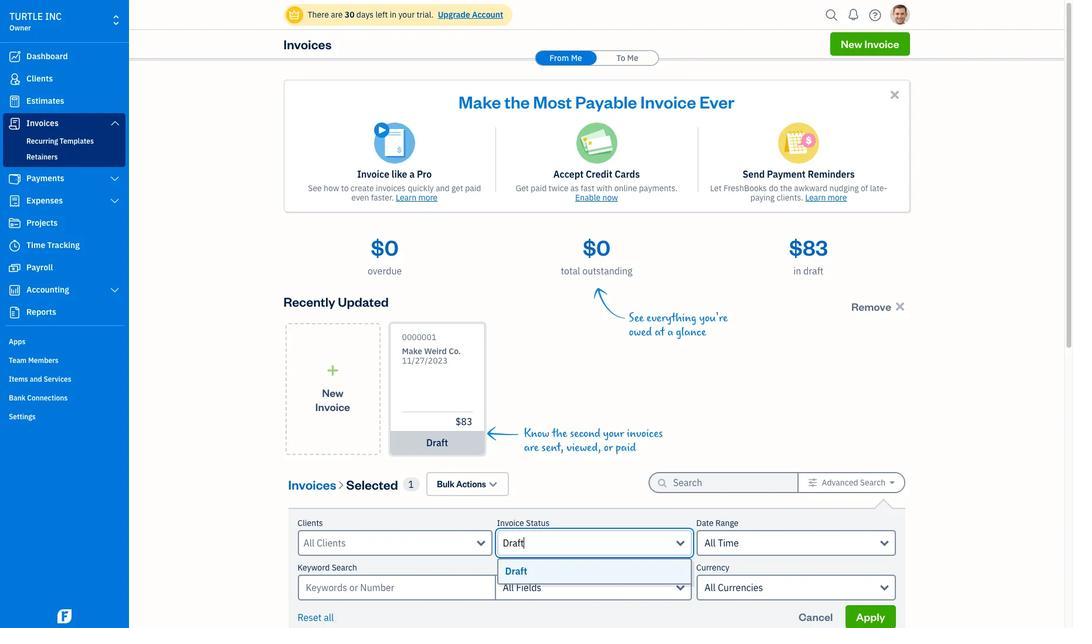 Task type: locate. For each thing, give the bounding box(es) containing it.
settings
[[9, 412, 36, 421]]

quickly
[[408, 183, 434, 194]]

chevron large down image inside payments link
[[109, 174, 120, 184]]

1 vertical spatial invoices
[[26, 118, 59, 128]]

0 vertical spatial time
[[26, 240, 45, 250]]

learn right the faster.
[[396, 192, 417, 203]]

0 horizontal spatial see
[[308, 183, 322, 194]]

0 vertical spatial see
[[308, 183, 322, 194]]

paid
[[465, 183, 481, 194], [531, 183, 547, 194], [616, 441, 636, 455]]

0 vertical spatial in
[[390, 9, 397, 20]]

send payment reminders
[[743, 168, 855, 180]]

your inside know the second your invoices are sent, viewed, or paid
[[603, 427, 624, 441]]

search image
[[823, 6, 842, 24]]

a inside see everything you're owed at a glance
[[668, 326, 674, 339]]

$0
[[371, 233, 399, 261], [583, 233, 611, 261]]

see left how
[[308, 183, 322, 194]]

invoices inside invoices link
[[26, 118, 59, 128]]

clients up estimates
[[26, 73, 53, 84]]

plus image
[[326, 365, 340, 376]]

in inside $83 in draft
[[794, 265, 802, 277]]

1 horizontal spatial me
[[627, 53, 639, 63]]

Search text field
[[673, 473, 779, 492]]

second
[[570, 427, 601, 441]]

1 horizontal spatial the
[[552, 427, 567, 441]]

$0 for $0 total outstanding
[[583, 233, 611, 261]]

2 learn more from the left
[[806, 192, 847, 203]]

more down "reminders"
[[828, 192, 847, 203]]

chevron large down image for payments
[[109, 174, 120, 184]]

notifications image
[[844, 3, 863, 26]]

2 more from the left
[[828, 192, 847, 203]]

0 vertical spatial $83
[[789, 233, 828, 261]]

0 horizontal spatial draft
[[426, 437, 448, 449]]

invoices inside know the second your invoices are sent, viewed, or paid
[[627, 427, 663, 441]]

enable
[[576, 192, 601, 203]]

chevron large down image for invoices
[[109, 119, 120, 128]]

team
[[9, 356, 27, 365]]

and inside "link"
[[30, 375, 42, 384]]

$83 for $83 in draft
[[789, 233, 828, 261]]

3 chevron large down image from the top
[[109, 286, 120, 295]]

a
[[410, 168, 415, 180], [668, 326, 674, 339]]

0 horizontal spatial learn more
[[396, 192, 438, 203]]

1 horizontal spatial $0
[[583, 233, 611, 261]]

1 vertical spatial are
[[524, 441, 539, 455]]

estimates
[[26, 96, 64, 106]]

$0 up overdue
[[371, 233, 399, 261]]

owed
[[629, 326, 652, 339]]

cards
[[615, 168, 640, 180]]

more down pro
[[419, 192, 438, 203]]

chevron large down image inside "accounting" link
[[109, 286, 120, 295]]

1 vertical spatial see
[[629, 312, 644, 325]]

now
[[603, 192, 618, 203]]

0 vertical spatial new invoice link
[[831, 32, 910, 56]]

0 vertical spatial search
[[860, 478, 886, 488]]

projects
[[26, 218, 58, 228]]

outstanding
[[583, 265, 633, 277]]

invoice down plus icon
[[316, 400, 350, 413]]

upgrade
[[438, 9, 470, 20]]

0 horizontal spatial me
[[571, 53, 582, 63]]

fast
[[581, 183, 595, 194]]

1 vertical spatial a
[[668, 326, 674, 339]]

1 horizontal spatial draft
[[804, 265, 824, 277]]

all down the date
[[705, 537, 716, 549]]

chevron large down image
[[109, 197, 120, 206]]

are down the know
[[524, 441, 539, 455]]

more
[[419, 192, 438, 203], [828, 192, 847, 203]]

1 vertical spatial make
[[402, 346, 422, 357]]

invoices link
[[3, 113, 126, 134]]

your
[[399, 9, 415, 20], [603, 427, 624, 441]]

2 horizontal spatial paid
[[616, 441, 636, 455]]

$0 inside $0 total outstanding
[[583, 233, 611, 261]]

$83
[[789, 233, 828, 261], [456, 416, 473, 428]]

learn more down pro
[[396, 192, 438, 203]]

tracking
[[47, 240, 80, 250]]

faster.
[[371, 192, 394, 203]]

chevron large down image down the payroll link
[[109, 286, 120, 295]]

reports link
[[3, 302, 126, 323]]

there are 30 days left in your trial. upgrade account
[[308, 9, 504, 20]]

project image
[[8, 218, 22, 229]]

are
[[331, 9, 343, 20], [524, 441, 539, 455]]

draft
[[505, 566, 527, 577]]

to
[[341, 183, 349, 194]]

create
[[351, 183, 374, 194]]

0 horizontal spatial a
[[410, 168, 415, 180]]

0 vertical spatial new invoice
[[841, 37, 900, 50]]

freshbooks image
[[55, 610, 74, 624]]

go to help image
[[866, 6, 885, 24]]

1 horizontal spatial a
[[668, 326, 674, 339]]

2 horizontal spatial the
[[781, 183, 793, 194]]

let freshbooks do the awkward nudging of late- paying clients.
[[711, 183, 888, 203]]

learn more for a
[[396, 192, 438, 203]]

1 vertical spatial new invoice link
[[285, 323, 380, 455]]

paid inside see how to create invoices quickly and get paid even faster.
[[465, 183, 481, 194]]

caretdown image
[[890, 478, 895, 488]]

payment image
[[8, 173, 22, 185]]

apply button
[[846, 605, 896, 628]]

1 vertical spatial time
[[718, 537, 739, 549]]

crown image
[[288, 9, 301, 21]]

0 horizontal spatial $83
[[456, 416, 473, 428]]

see for see everything you're owed at a glance
[[629, 312, 644, 325]]

see up owed
[[629, 312, 644, 325]]

1 horizontal spatial search
[[860, 478, 886, 488]]

with
[[597, 183, 613, 194]]

cancel button
[[788, 605, 844, 628]]

see inside see how to create invoices quickly and get paid even faster.
[[308, 183, 322, 194]]

see inside see everything you're owed at a glance
[[629, 312, 644, 325]]

invoice like a pro image
[[374, 123, 415, 164]]

chevron large down image for accounting
[[109, 286, 120, 295]]

in
[[390, 9, 397, 20], [794, 265, 802, 277]]

search inside dropdown button
[[860, 478, 886, 488]]

learn for a
[[396, 192, 417, 203]]

$0 inside the $0 overdue
[[371, 233, 399, 261]]

left
[[376, 9, 388, 20]]

the right do
[[781, 183, 793, 194]]

invoices inside see how to create invoices quickly and get paid even faster.
[[376, 183, 406, 194]]

$83 for $83
[[456, 416, 473, 428]]

1 vertical spatial new
[[322, 386, 344, 399]]

bank connections
[[9, 394, 68, 402]]

retainers
[[26, 153, 58, 161]]

timer image
[[8, 240, 22, 252]]

0 horizontal spatial new invoice link
[[285, 323, 380, 455]]

2 $0 from the left
[[583, 233, 611, 261]]

2 vertical spatial chevron large down image
[[109, 286, 120, 295]]

time tracking
[[26, 240, 80, 250]]

1 vertical spatial and
[[30, 375, 42, 384]]

me inside from me link
[[571, 53, 582, 63]]

1 horizontal spatial more
[[828, 192, 847, 203]]

all currencies button
[[697, 575, 896, 601]]

1 horizontal spatial $83
[[789, 233, 828, 261]]

your up or
[[603, 427, 624, 441]]

all inside keyword search field
[[503, 582, 514, 594]]

items and services
[[9, 375, 71, 384]]

invoices for paid
[[627, 427, 663, 441]]

0 horizontal spatial time
[[26, 240, 45, 250]]

reminders
[[808, 168, 855, 180]]

clients down the invoices button
[[298, 518, 323, 529]]

chevron large down image inside invoices link
[[109, 119, 120, 128]]

draft list box
[[498, 560, 691, 584]]

payments link
[[3, 168, 126, 189]]

1 vertical spatial in
[[794, 265, 802, 277]]

get
[[452, 183, 463, 194]]

1 vertical spatial invoices
[[627, 427, 663, 441]]

0 vertical spatial invoices
[[376, 183, 406, 194]]

see
[[308, 183, 322, 194], [629, 312, 644, 325]]

1 horizontal spatial new invoice
[[841, 37, 900, 50]]

more for send payment reminders
[[828, 192, 847, 203]]

1 vertical spatial $83
[[456, 416, 473, 428]]

actions
[[456, 479, 486, 490]]

search left caretdown icon
[[860, 478, 886, 488]]

2 vertical spatial the
[[552, 427, 567, 441]]

2 chevron large down image from the top
[[109, 174, 120, 184]]

are left 30
[[331, 9, 343, 20]]

1 chevron large down image from the top
[[109, 119, 120, 128]]

clients inside 'link'
[[26, 73, 53, 84]]

remove
[[852, 299, 892, 313]]

0 horizontal spatial new invoice
[[316, 386, 350, 413]]

learn right clients.
[[806, 192, 826, 203]]

days
[[357, 9, 374, 20]]

1 horizontal spatial invoices
[[627, 427, 663, 441]]

0 horizontal spatial your
[[399, 9, 415, 20]]

draft
[[804, 265, 824, 277], [426, 437, 448, 449]]

the left most
[[505, 90, 530, 113]]

recurring templates link
[[5, 134, 123, 148]]

1 me from the left
[[571, 53, 582, 63]]

as
[[571, 183, 579, 194]]

and inside see how to create invoices quickly and get paid even faster.
[[436, 183, 450, 194]]

new invoice down plus icon
[[316, 386, 350, 413]]

see everything you're owed at a glance
[[629, 312, 728, 339]]

0 horizontal spatial paid
[[465, 183, 481, 194]]

expenses link
[[3, 191, 126, 212]]

from me
[[550, 53, 582, 63]]

All Statuses search field
[[503, 536, 677, 550]]

0 horizontal spatial make
[[402, 346, 422, 357]]

1 horizontal spatial time
[[718, 537, 739, 549]]

1 horizontal spatial paid
[[531, 183, 547, 194]]

All Clients search field
[[304, 536, 477, 550]]

learn more down "reminders"
[[806, 192, 847, 203]]

time down range
[[718, 537, 739, 549]]

1 more from the left
[[419, 192, 438, 203]]

new invoice link for know the second your invoices are sent, viewed, or paid
[[285, 323, 380, 455]]

0 vertical spatial the
[[505, 90, 530, 113]]

0 vertical spatial chevron large down image
[[109, 119, 120, 128]]

1 learn more from the left
[[396, 192, 438, 203]]

invoices
[[284, 36, 332, 52], [26, 118, 59, 128], [288, 476, 336, 492]]

me for from me
[[571, 53, 582, 63]]

keyword
[[298, 563, 330, 573]]

learn
[[396, 192, 417, 203], [806, 192, 826, 203]]

search right keyword
[[332, 563, 357, 573]]

time inside main element
[[26, 240, 45, 250]]

0 horizontal spatial $0
[[371, 233, 399, 261]]

1 horizontal spatial are
[[524, 441, 539, 455]]

your left trial.
[[399, 9, 415, 20]]

clients
[[26, 73, 53, 84], [298, 518, 323, 529]]

payroll
[[26, 262, 53, 273]]

invoice like a pro
[[357, 168, 432, 180]]

send payment reminders image
[[779, 123, 820, 164]]

$0 up outstanding
[[583, 233, 611, 261]]

credit
[[586, 168, 613, 180]]

the inside know the second your invoices are sent, viewed, or paid
[[552, 427, 567, 441]]

1 horizontal spatial clients
[[298, 518, 323, 529]]

a left pro
[[410, 168, 415, 180]]

all
[[324, 612, 334, 624]]

new down plus icon
[[322, 386, 344, 399]]

0 horizontal spatial are
[[331, 9, 343, 20]]

all down currency
[[705, 582, 716, 594]]

1 horizontal spatial and
[[436, 183, 450, 194]]

money image
[[8, 262, 22, 274]]

fields
[[516, 582, 542, 594]]

1 horizontal spatial learn more
[[806, 192, 847, 203]]

0 horizontal spatial the
[[505, 90, 530, 113]]

keyword search
[[298, 563, 357, 573]]

turtle inc owner
[[9, 11, 62, 32]]

and left get
[[436, 183, 450, 194]]

chevron large down image
[[109, 119, 120, 128], [109, 174, 120, 184], [109, 286, 120, 295]]

new invoice link for invoices
[[831, 32, 910, 56]]

0 horizontal spatial and
[[30, 375, 42, 384]]

1 horizontal spatial in
[[794, 265, 802, 277]]

Keyword Search text field
[[298, 575, 495, 601]]

me right from
[[571, 53, 582, 63]]

0 vertical spatial draft
[[804, 265, 824, 277]]

all down draft
[[503, 582, 514, 594]]

estimates link
[[3, 91, 126, 112]]

1 horizontal spatial new invoice link
[[831, 32, 910, 56]]

2 learn from the left
[[806, 192, 826, 203]]

time right timer image
[[26, 240, 45, 250]]

1 learn from the left
[[396, 192, 417, 203]]

0 horizontal spatial learn
[[396, 192, 417, 203]]

new invoice down go to help image
[[841, 37, 900, 50]]

see for see how to create invoices quickly and get paid even faster.
[[308, 183, 322, 194]]

are inside know the second your invoices are sent, viewed, or paid
[[524, 441, 539, 455]]

1 $0 from the left
[[371, 233, 399, 261]]

0 horizontal spatial new
[[322, 386, 344, 399]]

new invoice
[[841, 37, 900, 50], [316, 386, 350, 413]]

invoices for even
[[376, 183, 406, 194]]

freshbooks
[[724, 183, 767, 194]]

1 horizontal spatial your
[[603, 427, 624, 441]]

0 horizontal spatial search
[[332, 563, 357, 573]]

recently updated
[[284, 293, 389, 310]]

accounting link
[[3, 280, 126, 301]]

0 horizontal spatial more
[[419, 192, 438, 203]]

1 horizontal spatial see
[[629, 312, 644, 325]]

a right the at
[[668, 326, 674, 339]]

1 vertical spatial your
[[603, 427, 624, 441]]

the up sent,
[[552, 427, 567, 441]]

0 vertical spatial make
[[459, 90, 501, 113]]

0 horizontal spatial clients
[[26, 73, 53, 84]]

0 vertical spatial clients
[[26, 73, 53, 84]]

2 me from the left
[[627, 53, 639, 63]]

invoice up create
[[357, 168, 390, 180]]

new down notifications image
[[841, 37, 863, 50]]

draft inside $83 in draft
[[804, 265, 824, 277]]

pro
[[417, 168, 432, 180]]

0 vertical spatial a
[[410, 168, 415, 180]]

chevron large down image up recurring templates link
[[109, 119, 120, 128]]

0 horizontal spatial invoices
[[376, 183, 406, 194]]

1 vertical spatial chevron large down image
[[109, 174, 120, 184]]

1 horizontal spatial learn
[[806, 192, 826, 203]]

from me link
[[536, 51, 597, 65]]

me right "to"
[[627, 53, 639, 63]]

expense image
[[8, 195, 22, 207]]

send
[[743, 168, 765, 180]]

1 vertical spatial the
[[781, 183, 793, 194]]

invoice
[[865, 37, 900, 50], [641, 90, 696, 113], [357, 168, 390, 180], [316, 400, 350, 413], [497, 518, 524, 529]]

0 vertical spatial and
[[436, 183, 450, 194]]

status
[[526, 518, 550, 529]]

0 vertical spatial new
[[841, 37, 863, 50]]

1 vertical spatial search
[[332, 563, 357, 573]]

chevron large down image up chevron large down image
[[109, 174, 120, 184]]

at
[[655, 326, 665, 339]]

and right items
[[30, 375, 42, 384]]

me inside "to me" link
[[627, 53, 639, 63]]

1 vertical spatial clients
[[298, 518, 323, 529]]



Task type: vqa. For each thing, say whether or not it's contained in the screenshot.


Task type: describe. For each thing, give the bounding box(es) containing it.
time tracking link
[[3, 235, 126, 256]]

or
[[604, 441, 613, 455]]

2 vertical spatial invoices
[[288, 476, 336, 492]]

bulk actions
[[437, 479, 486, 490]]

invoice down go to help image
[[865, 37, 900, 50]]

report image
[[8, 307, 22, 319]]

0000001
[[402, 332, 437, 343]]

know
[[524, 427, 550, 441]]

recurring
[[26, 137, 58, 145]]

paying
[[751, 192, 775, 203]]

invoice left the status
[[497, 518, 524, 529]]

from
[[550, 53, 569, 63]]

total
[[561, 265, 580, 277]]

late-
[[870, 183, 888, 194]]

everything
[[647, 312, 697, 325]]

bank connections link
[[3, 389, 126, 407]]

all currencies
[[705, 582, 763, 594]]

payment
[[767, 168, 806, 180]]

most
[[533, 90, 572, 113]]

close image
[[888, 88, 902, 101]]

twice
[[549, 183, 569, 194]]

client image
[[8, 73, 22, 85]]

selected
[[346, 476, 398, 492]]

dashboard link
[[3, 46, 126, 67]]

1 vertical spatial draft
[[426, 437, 448, 449]]

chart image
[[8, 285, 22, 296]]

all time button
[[697, 530, 896, 556]]

11/27/2023
[[402, 356, 448, 366]]

Keyword Search field
[[495, 575, 692, 601]]

recurring templates
[[26, 137, 94, 145]]

the for make the most payable invoice ever
[[505, 90, 530, 113]]

all for all currencies
[[705, 582, 716, 594]]

payroll link
[[3, 258, 126, 279]]

make inside 0000001 make weird co. 11/27/2023
[[402, 346, 422, 357]]

get
[[516, 183, 529, 194]]

payable
[[576, 90, 637, 113]]

0 vertical spatial are
[[331, 9, 343, 20]]

accounting
[[26, 285, 69, 295]]

items and services link
[[3, 370, 126, 388]]

reset all
[[298, 612, 334, 624]]

remove button
[[849, 297, 910, 316]]

templates
[[60, 137, 94, 145]]

date range
[[697, 518, 739, 529]]

1 vertical spatial new invoice
[[316, 386, 350, 413]]

1 horizontal spatial new
[[841, 37, 863, 50]]

1
[[409, 478, 414, 490]]

do
[[769, 183, 779, 194]]

glance
[[676, 326, 707, 339]]

currencies
[[718, 582, 763, 594]]

invoices button
[[288, 475, 336, 494]]

the inside let freshbooks do the awkward nudging of late- paying clients.
[[781, 183, 793, 194]]

settings image
[[808, 478, 818, 488]]

currency
[[697, 563, 730, 573]]

even
[[352, 192, 369, 203]]

me for to me
[[627, 53, 639, 63]]

to
[[617, 53, 626, 63]]

projects link
[[3, 213, 126, 234]]

trial.
[[417, 9, 434, 20]]

there
[[308, 9, 329, 20]]

search for advanced search
[[860, 478, 886, 488]]

invoice image
[[8, 118, 22, 130]]

30
[[345, 9, 355, 20]]

paid inside know the second your invoices are sent, viewed, or paid
[[616, 441, 636, 455]]

sent,
[[542, 441, 564, 455]]

awkward
[[794, 183, 828, 194]]

upgrade account link
[[436, 9, 504, 20]]

chevrondown image
[[488, 478, 499, 490]]

apply
[[857, 610, 886, 624]]

accept credit cards image
[[576, 123, 617, 164]]

apps link
[[3, 333, 126, 350]]

more for invoice like a pro
[[419, 192, 438, 203]]

you're
[[700, 312, 728, 325]]

$83 in draft
[[789, 233, 828, 277]]

expenses
[[26, 195, 63, 206]]

recently
[[284, 293, 335, 310]]

nudging
[[830, 183, 859, 194]]

like
[[392, 168, 407, 180]]

advanced
[[822, 478, 859, 488]]

estimate image
[[8, 96, 22, 107]]

to me link
[[597, 51, 658, 65]]

the for know the second your invoices are sent, viewed, or paid
[[552, 427, 567, 441]]

of
[[861, 183, 868, 194]]

payments
[[26, 173, 64, 184]]

cancel
[[799, 610, 833, 624]]

turtle
[[9, 11, 43, 22]]

date
[[697, 518, 714, 529]]

owner
[[9, 23, 31, 32]]

all for all fields
[[503, 582, 514, 594]]

all fields
[[503, 582, 542, 594]]

reset all button
[[298, 611, 334, 625]]

$0 for $0 overdue
[[371, 233, 399, 261]]

reports
[[26, 307, 56, 317]]

to me
[[617, 53, 639, 63]]

dashboard image
[[8, 51, 22, 63]]

range
[[716, 518, 739, 529]]

clients.
[[777, 192, 804, 203]]

all for all time
[[705, 537, 716, 549]]

time inside dropdown button
[[718, 537, 739, 549]]

retainers link
[[5, 150, 123, 164]]

settings link
[[3, 408, 126, 425]]

know the second your invoices are sent, viewed, or paid
[[524, 427, 663, 455]]

1 horizontal spatial make
[[459, 90, 501, 113]]

0 horizontal spatial in
[[390, 9, 397, 20]]

main element
[[0, 0, 158, 628]]

times image
[[894, 299, 907, 313]]

0 vertical spatial your
[[399, 9, 415, 20]]

paid inside accept credit cards get paid twice as fast with online payments. enable now
[[531, 183, 547, 194]]

learn for reminders
[[806, 192, 826, 203]]

search for keyword search
[[332, 563, 357, 573]]

connections
[[27, 394, 68, 402]]

new inside new invoice
[[322, 386, 344, 399]]

team members link
[[3, 351, 126, 369]]

invoice left ever
[[641, 90, 696, 113]]

apps
[[9, 337, 25, 346]]

$0 total outstanding
[[561, 233, 633, 277]]

members
[[28, 356, 59, 365]]

0 vertical spatial invoices
[[284, 36, 332, 52]]

learn more for reminders
[[806, 192, 847, 203]]

make the most payable invoice ever
[[459, 90, 735, 113]]

viewed,
[[567, 441, 601, 455]]



